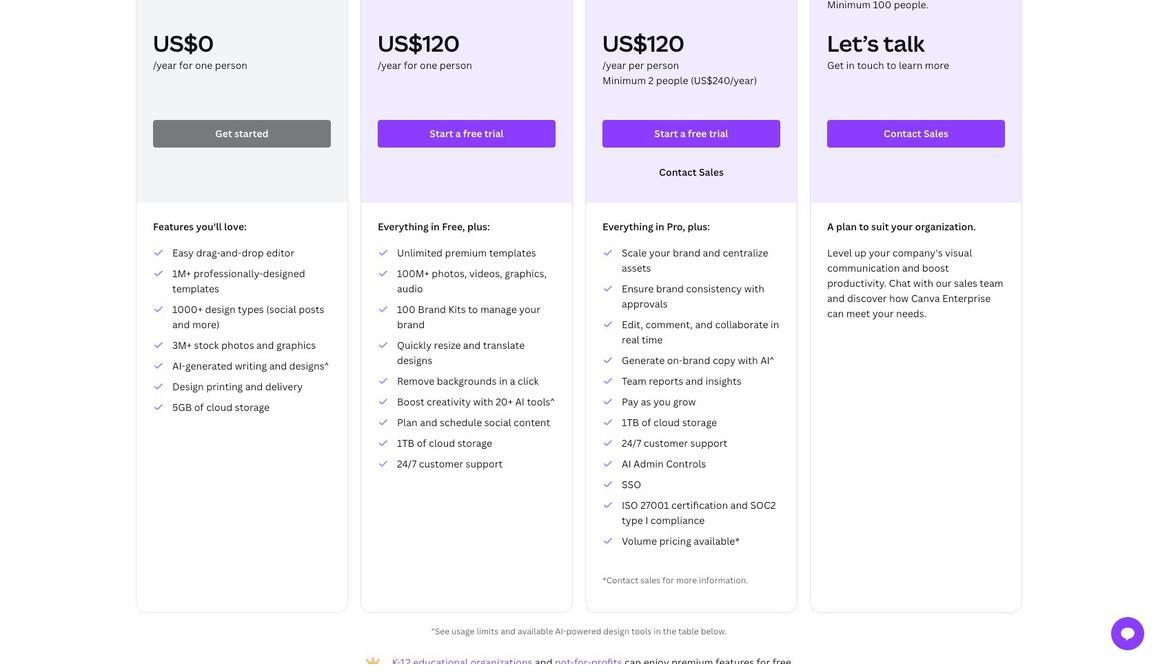 Task type: locate. For each thing, give the bounding box(es) containing it.
open chat image
[[1120, 625, 1136, 642]]



Task type: vqa. For each thing, say whether or not it's contained in the screenshot.
#69005a icon
no



